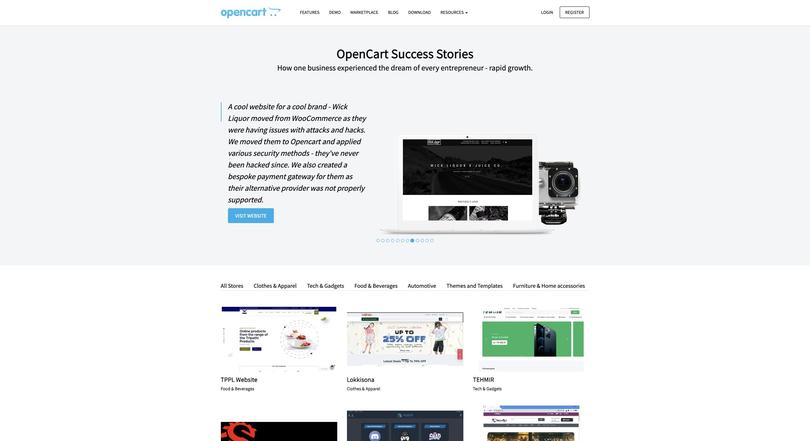 Task type: vqa. For each thing, say whether or not it's contained in the screenshot.
second plus square o image from the bottom
no



Task type: locate. For each thing, give the bounding box(es) containing it.
we
[[228, 137, 238, 147], [291, 160, 301, 170]]

of
[[414, 63, 420, 73]]

1 horizontal spatial -
[[328, 102, 331, 112]]

& inside tehmir tech & gadgets
[[483, 386, 486, 392]]

view project for tppl website
[[261, 337, 297, 342]]

1 vertical spatial gadgets
[[487, 386, 502, 392]]

and right themes
[[467, 282, 477, 290]]

clothes down lokkisona
[[347, 386, 361, 392]]

1 horizontal spatial clothes
[[347, 386, 361, 392]]

we down were on the top left of page
[[228, 137, 238, 147]]

gadgets
[[325, 282, 344, 290], [487, 386, 502, 392]]

view project link for tehmir
[[514, 336, 549, 343]]

2 vertical spatial and
[[467, 282, 477, 290]]

demo link
[[325, 7, 346, 18]]

view project link
[[261, 336, 297, 343], [388, 336, 423, 343], [514, 336, 549, 343], [388, 434, 423, 441], [514, 434, 549, 441]]

tehmir tech & gadgets
[[473, 376, 502, 392]]

tehmir image
[[473, 307, 590, 372]]

0 horizontal spatial for
[[276, 102, 285, 112]]

0 horizontal spatial gadgets
[[325, 282, 344, 290]]

mi cienaga shop image
[[473, 405, 590, 441]]

1 vertical spatial food
[[221, 386, 230, 392]]

0 vertical spatial website
[[247, 213, 267, 219]]

graor game bots image
[[347, 405, 464, 441]]

view project for tehmir
[[514, 337, 549, 342]]

properly
[[337, 183, 365, 193]]

for up from
[[276, 102, 285, 112]]

2 horizontal spatial -
[[486, 63, 488, 73]]

1 horizontal spatial gadgets
[[487, 386, 502, 392]]

1 vertical spatial and
[[322, 137, 335, 147]]

0 vertical spatial -
[[486, 63, 488, 73]]

moved down website
[[251, 113, 273, 123]]

clothes
[[254, 282, 272, 290], [347, 386, 361, 392]]

0 horizontal spatial tech
[[307, 282, 319, 290]]

automotive
[[408, 282, 437, 290]]

as left they
[[343, 113, 350, 123]]

- up the also
[[311, 148, 313, 158]]

2 vertical spatial -
[[311, 148, 313, 158]]

hacks.
[[345, 125, 366, 135]]

0 vertical spatial and
[[331, 125, 343, 135]]

cool left brand
[[292, 102, 306, 112]]

themes and templates
[[447, 282, 503, 290]]

website inside tppl website food & beverages
[[236, 376, 258, 384]]

0 vertical spatial for
[[276, 102, 285, 112]]

1 vertical spatial for
[[316, 171, 325, 181]]

apparel
[[278, 282, 297, 290], [366, 386, 381, 392]]

view project link for lokkisona
[[388, 336, 423, 343]]

- inside opencart success stories how one business experienced the dream of every entrepreneur - rapid growth.
[[486, 63, 488, 73]]

resources
[[441, 9, 465, 15]]

& inside clothes & apparel link
[[273, 282, 277, 290]]

payment
[[257, 171, 286, 181]]

furniture & home accessories link
[[509, 282, 586, 291]]

1 horizontal spatial apparel
[[366, 386, 381, 392]]

0 horizontal spatial beverages
[[235, 386, 254, 392]]

and
[[331, 125, 343, 135], [322, 137, 335, 147], [467, 282, 477, 290]]

website for tppl
[[236, 376, 258, 384]]

1 vertical spatial them
[[327, 171, 344, 181]]

clothes right 'stores'
[[254, 282, 272, 290]]

as up properly
[[345, 171, 353, 181]]

lokkisona clothes & apparel
[[347, 376, 381, 392]]

1 vertical spatial we
[[291, 160, 301, 170]]

project
[[275, 337, 297, 342], [401, 337, 423, 342], [527, 337, 549, 342], [401, 435, 423, 441], [527, 435, 549, 441]]

view
[[261, 337, 273, 342], [388, 337, 400, 342], [514, 337, 526, 342], [388, 435, 400, 441], [514, 435, 526, 441]]

0 horizontal spatial apparel
[[278, 282, 297, 290]]

moved
[[251, 113, 273, 123], [240, 137, 262, 147]]

0 horizontal spatial we
[[228, 137, 238, 147]]

created
[[317, 160, 342, 170]]

clothes & apparel
[[254, 282, 297, 290]]

1 vertical spatial website
[[236, 376, 258, 384]]

for
[[276, 102, 285, 112], [316, 171, 325, 181]]

view project
[[261, 337, 297, 342], [388, 337, 423, 342], [514, 337, 549, 342], [388, 435, 423, 441], [514, 435, 549, 441]]

automotive link
[[403, 282, 441, 291]]

0 vertical spatial clothes
[[254, 282, 272, 290]]

supported.
[[228, 195, 264, 205]]

moved down having
[[240, 137, 262, 147]]

experienced
[[338, 63, 377, 73]]

not
[[325, 183, 336, 193]]

them up not
[[327, 171, 344, 181]]

opencart success stories how one business experienced the dream of every entrepreneur - rapid growth.
[[278, 46, 533, 73]]

1 vertical spatial -
[[328, 102, 331, 112]]

visit
[[235, 213, 246, 219]]

-
[[486, 63, 488, 73], [328, 102, 331, 112], [311, 148, 313, 158]]

website right tppl at left
[[236, 376, 258, 384]]

attacks
[[306, 125, 329, 135]]

tppl website image
[[221, 307, 337, 372]]

their
[[228, 183, 243, 193]]

brand
[[307, 102, 327, 112]]

- left wick
[[328, 102, 331, 112]]

0 horizontal spatial cool
[[234, 102, 248, 112]]

0 horizontal spatial a
[[287, 102, 290, 112]]

1 horizontal spatial cool
[[292, 102, 306, 112]]

entrepreneur
[[441, 63, 484, 73]]

as
[[343, 113, 350, 123], [345, 171, 353, 181]]

0 vertical spatial them
[[263, 137, 281, 147]]

a down never at the top of the page
[[343, 160, 347, 170]]

1 horizontal spatial beverages
[[373, 282, 398, 290]]

cool right a
[[234, 102, 248, 112]]

applied
[[336, 137, 361, 147]]

0 horizontal spatial them
[[263, 137, 281, 147]]

for up was
[[316, 171, 325, 181]]

0 vertical spatial apparel
[[278, 282, 297, 290]]

website right visit on the left top of page
[[247, 213, 267, 219]]

0 horizontal spatial food
[[221, 386, 230, 392]]

hacked
[[246, 160, 269, 170]]

0 vertical spatial food
[[355, 282, 367, 290]]

1 vertical spatial moved
[[240, 137, 262, 147]]

1 vertical spatial clothes
[[347, 386, 361, 392]]

1 horizontal spatial a
[[343, 160, 347, 170]]

view project for lokkisona
[[388, 337, 423, 342]]

&
[[273, 282, 277, 290], [320, 282, 323, 290], [368, 282, 372, 290], [537, 282, 541, 290], [231, 386, 234, 392], [362, 386, 365, 392], [483, 386, 486, 392]]

1 horizontal spatial we
[[291, 160, 301, 170]]

wick
[[332, 102, 348, 112]]

login
[[542, 9, 554, 15]]

1 horizontal spatial tech
[[473, 386, 482, 392]]

1 vertical spatial a
[[343, 160, 347, 170]]

and up the they've
[[322, 137, 335, 147]]

1 vertical spatial tech
[[473, 386, 482, 392]]

blog
[[388, 9, 399, 15]]

0 horizontal spatial clothes
[[254, 282, 272, 290]]

we down methods
[[291, 160, 301, 170]]

a up from
[[287, 102, 290, 112]]

0 vertical spatial moved
[[251, 113, 273, 123]]

download
[[409, 9, 431, 15]]

2 cool from the left
[[292, 102, 306, 112]]

rapid
[[490, 63, 507, 73]]

never
[[340, 148, 358, 158]]

1 vertical spatial as
[[345, 171, 353, 181]]

food
[[355, 282, 367, 290], [221, 386, 230, 392]]

and up the applied on the top
[[331, 125, 343, 135]]

0 vertical spatial gadgets
[[325, 282, 344, 290]]

0 vertical spatial tech
[[307, 282, 319, 290]]

them up security
[[263, 137, 281, 147]]

project for tppl website
[[275, 337, 297, 342]]

- left rapid
[[486, 63, 488, 73]]

login link
[[536, 6, 559, 18]]

1 vertical spatial beverages
[[235, 386, 254, 392]]

1 vertical spatial apparel
[[366, 386, 381, 392]]

tech & gadgets
[[307, 282, 344, 290]]

templates
[[478, 282, 503, 290]]

view for tehmir
[[514, 337, 526, 342]]

register link
[[560, 6, 590, 18]]

tech
[[307, 282, 319, 290], [473, 386, 482, 392]]



Task type: describe. For each thing, give the bounding box(es) containing it.
website for visit
[[247, 213, 267, 219]]

view for tppl website
[[261, 337, 273, 342]]

marketplace
[[351, 9, 379, 15]]

lokkisona image
[[347, 307, 464, 372]]

been
[[228, 160, 244, 170]]

various
[[228, 148, 252, 158]]

visit website link
[[228, 208, 274, 223]]

project for tehmir
[[527, 337, 549, 342]]

& inside the food & beverages link
[[368, 282, 372, 290]]

one
[[294, 63, 306, 73]]

view project link for tppl website
[[261, 336, 297, 343]]

blog link
[[383, 7, 404, 18]]

tppl
[[221, 376, 235, 384]]

all stores link
[[221, 282, 248, 291]]

all
[[221, 282, 227, 290]]

& inside tech & gadgets 'link'
[[320, 282, 323, 290]]

food & beverages
[[355, 282, 398, 290]]

demo
[[329, 9, 341, 15]]

0 vertical spatial we
[[228, 137, 238, 147]]

register
[[566, 9, 584, 15]]

success
[[391, 46, 434, 62]]

0 vertical spatial beverages
[[373, 282, 398, 290]]

marketplace link
[[346, 7, 383, 18]]

food & beverages link
[[350, 282, 403, 291]]

furniture & home accessories
[[513, 282, 586, 290]]

a
[[228, 102, 232, 112]]

1 horizontal spatial food
[[355, 282, 367, 290]]

& inside lokkisona clothes & apparel
[[362, 386, 365, 392]]

1 horizontal spatial them
[[327, 171, 344, 181]]

project for lokkisona
[[401, 337, 423, 342]]

security
[[253, 148, 279, 158]]

gadgets inside 'link'
[[325, 282, 344, 290]]

1 cool from the left
[[234, 102, 248, 112]]

gadgets inside tehmir tech & gadgets
[[487, 386, 502, 392]]

furniture
[[513, 282, 536, 290]]

stories
[[437, 46, 474, 62]]

every
[[422, 63, 440, 73]]

growth.
[[508, 63, 533, 73]]

home
[[542, 282, 557, 290]]

woocommerce
[[292, 113, 341, 123]]

business
[[308, 63, 336, 73]]

features link
[[295, 7, 325, 18]]

& inside tppl website food & beverages
[[231, 386, 234, 392]]

was
[[310, 183, 323, 193]]

opencart
[[290, 137, 321, 147]]

download link
[[404, 7, 436, 18]]

clothes & apparel link
[[249, 282, 302, 291]]

they've
[[315, 148, 339, 158]]

lokkisona
[[347, 376, 375, 384]]

liquor
[[228, 113, 249, 123]]

1 horizontal spatial for
[[316, 171, 325, 181]]

tech inside tehmir tech & gadgets
[[473, 386, 482, 392]]

0 vertical spatial as
[[343, 113, 350, 123]]

stores
[[228, 282, 244, 290]]

also
[[303, 160, 316, 170]]

issues
[[269, 125, 289, 135]]

apparel inside lokkisona clothes & apparel
[[366, 386, 381, 392]]

gateway
[[288, 171, 315, 181]]

website
[[249, 102, 274, 112]]

with
[[290, 125, 304, 135]]

food inside tppl website food & beverages
[[221, 386, 230, 392]]

themes
[[447, 282, 466, 290]]

the
[[379, 63, 390, 73]]

opencart
[[337, 46, 389, 62]]

resources link
[[436, 7, 473, 18]]

opencart - showcase image
[[221, 7, 281, 18]]

how
[[278, 63, 292, 73]]

to
[[282, 137, 289, 147]]

bespoke
[[228, 171, 255, 181]]

provider
[[281, 183, 309, 193]]

dream
[[391, 63, 412, 73]]

they
[[352, 113, 366, 123]]

tehmir
[[473, 376, 495, 384]]

were
[[228, 125, 244, 135]]

all stores
[[221, 282, 244, 290]]

since.
[[271, 160, 289, 170]]

methods
[[281, 148, 309, 158]]

tppl website food & beverages
[[221, 376, 258, 392]]

features
[[300, 9, 320, 15]]

a cool website for a cool brand - wick liquor moved from woocommerce as they were having issues with attacks and hacks. we moved them to opencart and applied various security methods - they've never been hacked since. we also created a bespoke payment gateway for them as their alternative provider was not properly supported.
[[228, 102, 366, 205]]

fair parts image
[[221, 405, 337, 441]]

0 horizontal spatial -
[[311, 148, 313, 158]]

& inside furniture & home accessories link
[[537, 282, 541, 290]]

alternative
[[245, 183, 280, 193]]

view for lokkisona
[[388, 337, 400, 342]]

clothes inside lokkisona clothes & apparel
[[347, 386, 361, 392]]

tech inside 'link'
[[307, 282, 319, 290]]

accessories
[[558, 282, 586, 290]]

from
[[275, 113, 290, 123]]

visit website
[[235, 213, 267, 219]]

beverages inside tppl website food & beverages
[[235, 386, 254, 392]]

themes and templates link
[[442, 282, 508, 291]]

0 vertical spatial a
[[287, 102, 290, 112]]

having
[[245, 125, 267, 135]]

tech & gadgets link
[[302, 282, 349, 291]]



